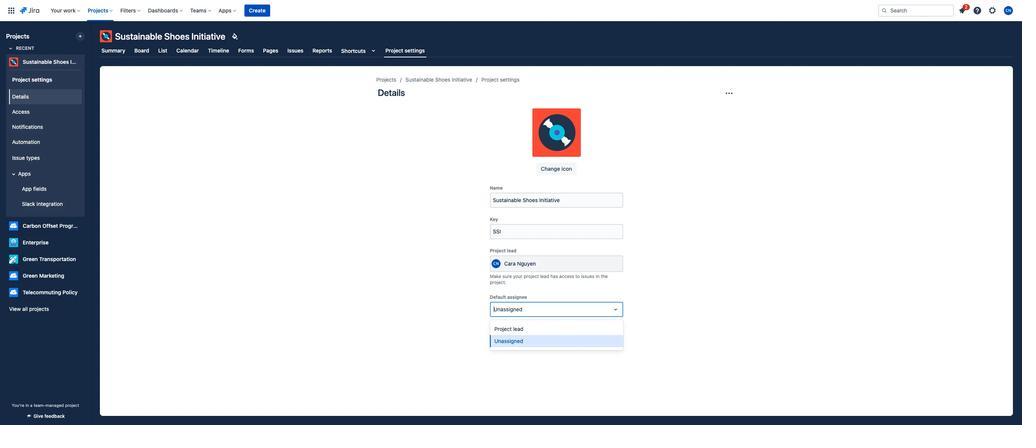 Task type: locate. For each thing, give the bounding box(es) containing it.
transportation
[[39, 256, 76, 263]]

1 horizontal spatial settings
[[405, 47, 425, 54]]

details down projects link
[[378, 87, 405, 98]]

project
[[524, 274, 539, 280], [65, 403, 79, 408]]

access
[[12, 108, 30, 115]]

unassigned down default assignee text box
[[495, 338, 523, 345]]

apps inside button
[[18, 171, 31, 177]]

forms
[[238, 47, 254, 54]]

your
[[51, 7, 62, 14]]

settings for project settings link
[[500, 76, 520, 83]]

project lead
[[490, 248, 517, 254], [495, 326, 524, 333]]

jira image
[[20, 6, 39, 15], [20, 6, 39, 15]]

pages link
[[262, 44, 280, 58]]

green down 'enterprise' at the left of the page
[[23, 256, 38, 263]]

telecommuting
[[23, 290, 61, 296]]

1 horizontal spatial sustainable
[[115, 31, 162, 42]]

project settings for group containing project settings
[[12, 76, 52, 83]]

a
[[30, 403, 33, 408]]

issues link
[[286, 44, 305, 58]]

your profile and settings image
[[1004, 6, 1013, 15]]

add to starred image for sustainable shoes initiative
[[83, 58, 92, 67]]

access
[[559, 274, 574, 280]]

marketing
[[39, 273, 64, 279]]

lead
[[507, 248, 517, 254], [540, 274, 549, 280], [513, 326, 524, 333]]

green
[[23, 256, 38, 263], [23, 273, 38, 279]]

2 vertical spatial lead
[[513, 326, 524, 333]]

projects for projects link
[[376, 76, 396, 83]]

sustainable up the board
[[115, 31, 162, 42]]

board
[[134, 47, 149, 54]]

app fields
[[22, 186, 47, 192]]

timeline link
[[207, 44, 231, 58]]

1 horizontal spatial apps
[[219, 7, 232, 14]]

1 vertical spatial sustainable shoes initiative link
[[405, 75, 472, 84]]

sustainable down recent
[[23, 59, 52, 65]]

2 vertical spatial sustainable shoes initiative
[[405, 76, 472, 83]]

0 vertical spatial initiative
[[192, 31, 225, 42]]

in left the
[[596, 274, 600, 280]]

1 green from the top
[[23, 256, 38, 263]]

group containing details
[[8, 87, 82, 214]]

tab list
[[95, 44, 1018, 58]]

change icon button
[[536, 163, 577, 175]]

2 group from the top
[[8, 87, 82, 214]]

open image
[[611, 305, 620, 315]]

0 vertical spatial project
[[524, 274, 539, 280]]

1 horizontal spatial initiative
[[192, 31, 225, 42]]

settings inside group
[[32, 76, 52, 83]]

the
[[601, 274, 608, 280]]

add to starred image for enterprise
[[83, 238, 92, 248]]

green up telecommuting
[[23, 273, 38, 279]]

project inside make sure your project lead has access to issues in the project.
[[524, 274, 539, 280]]

0 horizontal spatial initiative
[[70, 59, 91, 65]]

Key field
[[491, 225, 622, 239]]

1 group from the top
[[8, 70, 82, 216]]

automation
[[12, 139, 40, 145]]

banner containing your work
[[0, 0, 1022, 21]]

view all projects
[[9, 306, 49, 313]]

more image
[[725, 89, 734, 98]]

0 horizontal spatial sustainable shoes initiative link
[[6, 55, 91, 70]]

2 horizontal spatial project settings
[[481, 76, 520, 83]]

0 horizontal spatial settings
[[32, 76, 52, 83]]

2 horizontal spatial settings
[[500, 76, 520, 83]]

filters
[[120, 7, 136, 14]]

projects for projects dropdown button in the top left of the page
[[88, 7, 108, 14]]

list
[[158, 47, 167, 54]]

1 vertical spatial green
[[23, 273, 38, 279]]

details inside group
[[12, 93, 29, 100]]

project settings inside tab list
[[385, 47, 425, 54]]

1 horizontal spatial in
[[596, 274, 600, 280]]

in left a
[[26, 403, 29, 408]]

1 vertical spatial sustainable
[[23, 59, 52, 65]]

change icon
[[541, 166, 572, 172]]

group
[[8, 70, 82, 216], [8, 87, 82, 214]]

banner
[[0, 0, 1022, 21]]

4 add to starred image from the top
[[83, 255, 92, 264]]

sustainable right projects link
[[405, 76, 434, 83]]

2 horizontal spatial shoes
[[435, 76, 450, 83]]

projects button
[[85, 5, 116, 17]]

project settings
[[385, 47, 425, 54], [12, 76, 52, 83], [481, 76, 520, 83]]

green for green transportation
[[23, 256, 38, 263]]

issue types
[[12, 155, 40, 161]]

1 vertical spatial initiative
[[70, 59, 91, 65]]

0 horizontal spatial details
[[12, 93, 29, 100]]

2 vertical spatial sustainable
[[405, 76, 434, 83]]

2 vertical spatial shoes
[[435, 76, 450, 83]]

details up access
[[12, 93, 29, 100]]

0 horizontal spatial apps
[[18, 171, 31, 177]]

unassigned down default assignee
[[494, 307, 523, 313]]

project lead down default assignee text box
[[495, 326, 524, 333]]

all
[[22, 306, 28, 313]]

0 horizontal spatial sustainable
[[23, 59, 52, 65]]

1 vertical spatial shoes
[[53, 59, 69, 65]]

2 green from the top
[[23, 273, 38, 279]]

Name field
[[491, 194, 622, 207]]

telecommuting policy
[[23, 290, 78, 296]]

add to starred image
[[83, 58, 92, 67], [83, 222, 92, 231], [83, 238, 92, 248], [83, 255, 92, 264], [83, 272, 92, 281], [83, 288, 92, 297]]

0 horizontal spatial project
[[65, 403, 79, 408]]

carbon
[[23, 223, 41, 229]]

1 add to starred image from the top
[[83, 58, 92, 67]]

icon
[[562, 166, 572, 172]]

sidebar navigation image
[[83, 30, 99, 45]]

projects
[[88, 7, 108, 14], [6, 33, 29, 40], [376, 76, 396, 83]]

2 horizontal spatial sustainable
[[405, 76, 434, 83]]

project lead up cara
[[490, 248, 517, 254]]

forms link
[[237, 44, 256, 58]]

2 horizontal spatial projects
[[376, 76, 396, 83]]

enterprise
[[23, 240, 49, 246]]

cara
[[504, 261, 516, 267]]

6 add to starred image from the top
[[83, 288, 92, 297]]

2 vertical spatial initiative
[[452, 76, 472, 83]]

project inside tab list
[[385, 47, 403, 54]]

teams button
[[188, 5, 214, 17]]

assignee
[[507, 295, 527, 301]]

apps up app
[[18, 171, 31, 177]]

to
[[576, 274, 580, 280]]

sustainable shoes initiative link
[[6, 55, 91, 70], [405, 75, 472, 84]]

feedback
[[44, 414, 65, 420]]

1 horizontal spatial project
[[524, 274, 539, 280]]

list link
[[157, 44, 169, 58]]

sustainable shoes initiative
[[115, 31, 225, 42], [23, 59, 91, 65], [405, 76, 472, 83]]

projects link
[[376, 75, 396, 84]]

shoes
[[164, 31, 190, 42], [53, 59, 69, 65], [435, 76, 450, 83]]

Search field
[[878, 5, 954, 17]]

automation link
[[9, 135, 82, 150]]

0 horizontal spatial in
[[26, 403, 29, 408]]

green marketing link
[[6, 269, 82, 284]]

pages
[[263, 47, 278, 54]]

shortcuts
[[341, 48, 366, 54]]

2 vertical spatial projects
[[376, 76, 396, 83]]

app
[[22, 186, 32, 192]]

add to starred image for green transportation
[[83, 255, 92, 264]]

details link
[[9, 89, 82, 104]]

cara nguyen
[[504, 261, 536, 267]]

nguyen
[[517, 261, 536, 267]]

integration
[[37, 201, 63, 207]]

1 horizontal spatial sustainable shoes initiative
[[115, 31, 225, 42]]

1 vertical spatial project
[[65, 403, 79, 408]]

0 vertical spatial green
[[23, 256, 38, 263]]

slack integration
[[22, 201, 63, 207]]

project right your
[[524, 274, 539, 280]]

3 add to starred image from the top
[[83, 238, 92, 248]]

add to starred image for carbon offset program
[[83, 222, 92, 231]]

1 horizontal spatial project settings
[[385, 47, 425, 54]]

5 add to starred image from the top
[[83, 272, 92, 281]]

0 vertical spatial shoes
[[164, 31, 190, 42]]

0 vertical spatial projects
[[88, 7, 108, 14]]

apps right teams popup button at top
[[219, 7, 232, 14]]

0 horizontal spatial project settings
[[12, 76, 52, 83]]

expand image
[[9, 170, 18, 179]]

collapse recent projects image
[[6, 44, 15, 53]]

lead down 'assignee'
[[513, 326, 524, 333]]

apps inside dropdown button
[[219, 7, 232, 14]]

green marketing
[[23, 273, 64, 279]]

2 add to starred image from the top
[[83, 222, 92, 231]]

project settings inside group
[[12, 76, 52, 83]]

reports
[[313, 47, 332, 54]]

1 horizontal spatial projects
[[88, 7, 108, 14]]

1 vertical spatial apps
[[18, 171, 31, 177]]

1 vertical spatial lead
[[540, 274, 549, 280]]

access link
[[9, 104, 82, 120]]

notifications image
[[958, 6, 967, 15]]

0 horizontal spatial sustainable shoes initiative
[[23, 59, 91, 65]]

projects
[[29, 306, 49, 313]]

0 vertical spatial apps
[[219, 7, 232, 14]]

view all projects link
[[6, 303, 85, 316]]

lead left has
[[540, 274, 549, 280]]

project settings link
[[481, 75, 520, 84]]

lead up cara
[[507, 248, 517, 254]]

0 vertical spatial in
[[596, 274, 600, 280]]

app fields link
[[14, 182, 82, 197]]

projects inside projects dropdown button
[[88, 7, 108, 14]]

1 vertical spatial projects
[[6, 33, 29, 40]]

1 vertical spatial in
[[26, 403, 29, 408]]

project right managed
[[65, 403, 79, 408]]

0 horizontal spatial shoes
[[53, 59, 69, 65]]

program
[[59, 223, 81, 229]]



Task type: describe. For each thing, give the bounding box(es) containing it.
telecommuting policy link
[[6, 285, 82, 301]]

in inside make sure your project lead has access to issues in the project.
[[596, 274, 600, 280]]

project settings for project settings link
[[481, 76, 520, 83]]

0 vertical spatial project lead
[[490, 248, 517, 254]]

teams
[[190, 7, 207, 14]]

enterprise link
[[6, 235, 82, 251]]

primary element
[[5, 0, 878, 21]]

policy
[[63, 290, 78, 296]]

green transportation
[[23, 256, 76, 263]]

has
[[551, 274, 558, 280]]

tab list containing project settings
[[95, 44, 1018, 58]]

0 vertical spatial unassigned
[[494, 307, 523, 313]]

create button
[[244, 5, 270, 17]]

issue types link
[[9, 150, 82, 167]]

1 horizontal spatial details
[[378, 87, 405, 98]]

0 vertical spatial sustainable shoes initiative link
[[6, 55, 91, 70]]

issue
[[12, 155, 25, 161]]

fields
[[33, 186, 47, 192]]

make
[[490, 274, 501, 280]]

summary link
[[100, 44, 127, 58]]

lead inside make sure your project lead has access to issues in the project.
[[540, 274, 549, 280]]

offset
[[42, 223, 58, 229]]

help image
[[973, 6, 982, 15]]

settings for group containing project settings
[[32, 76, 52, 83]]

key
[[490, 217, 498, 223]]

timeline
[[208, 47, 229, 54]]

green for green marketing
[[23, 273, 38, 279]]

your
[[513, 274, 523, 280]]

notifications
[[12, 124, 43, 130]]

recent
[[16, 45, 34, 51]]

project inside group
[[12, 76, 30, 83]]

reports link
[[311, 44, 334, 58]]

slack
[[22, 201, 35, 207]]

group containing project settings
[[8, 70, 82, 216]]

view
[[9, 306, 21, 313]]

2
[[965, 4, 968, 10]]

green transportation link
[[6, 252, 82, 267]]

give feedback button
[[21, 411, 69, 423]]

1 vertical spatial unassigned
[[495, 338, 523, 345]]

board link
[[133, 44, 151, 58]]

summary
[[101, 47, 125, 54]]

types
[[26, 155, 40, 161]]

search image
[[882, 8, 888, 14]]

cara nguyen image
[[491, 260, 501, 269]]

appswitcher icon image
[[7, 6, 16, 15]]

project avatar image
[[532, 109, 581, 157]]

issues
[[581, 274, 595, 280]]

Default assignee text field
[[494, 306, 495, 314]]

issues
[[288, 47, 303, 54]]

1 horizontal spatial shoes
[[164, 31, 190, 42]]

filters button
[[118, 5, 143, 17]]

apps button
[[216, 5, 239, 17]]

you're in a team-managed project
[[12, 403, 79, 408]]

1 vertical spatial project lead
[[495, 326, 524, 333]]

carbon offset program link
[[6, 219, 82, 234]]

create project image
[[77, 33, 83, 39]]

name
[[490, 185, 503, 191]]

your work
[[51, 7, 76, 14]]

set background color image
[[230, 32, 239, 41]]

your work button
[[48, 5, 83, 17]]

notifications link
[[9, 120, 82, 135]]

2 horizontal spatial initiative
[[452, 76, 472, 83]]

dashboards button
[[146, 5, 186, 17]]

project.
[[490, 280, 506, 286]]

0 horizontal spatial projects
[[6, 33, 29, 40]]

give feedback
[[34, 414, 65, 420]]

managed
[[46, 403, 64, 408]]

settings image
[[988, 6, 997, 15]]

dashboards
[[148, 7, 178, 14]]

team-
[[34, 403, 46, 408]]

shortcuts button
[[340, 44, 379, 58]]

sure
[[503, 274, 512, 280]]

add to starred image for green marketing
[[83, 272, 92, 281]]

calendar link
[[175, 44, 200, 58]]

1 vertical spatial sustainable shoes initiative
[[23, 59, 91, 65]]

default assignee
[[490, 295, 527, 301]]

change
[[541, 166, 560, 172]]

carbon offset program
[[23, 223, 81, 229]]

make sure your project lead has access to issues in the project.
[[490, 274, 608, 286]]

default
[[490, 295, 506, 301]]

2 horizontal spatial sustainable shoes initiative
[[405, 76, 472, 83]]

you're
[[12, 403, 24, 408]]

work
[[63, 7, 76, 14]]

create
[[249, 7, 266, 14]]

1 horizontal spatial sustainable shoes initiative link
[[405, 75, 472, 84]]

0 vertical spatial sustainable
[[115, 31, 162, 42]]

add to starred image for telecommuting policy
[[83, 288, 92, 297]]

0 vertical spatial lead
[[507, 248, 517, 254]]

slack integration link
[[14, 197, 82, 212]]

0 vertical spatial sustainable shoes initiative
[[115, 31, 225, 42]]

settings inside tab list
[[405, 47, 425, 54]]



Task type: vqa. For each thing, say whether or not it's contained in the screenshot.
Your work DROPDOWN BUTTON
yes



